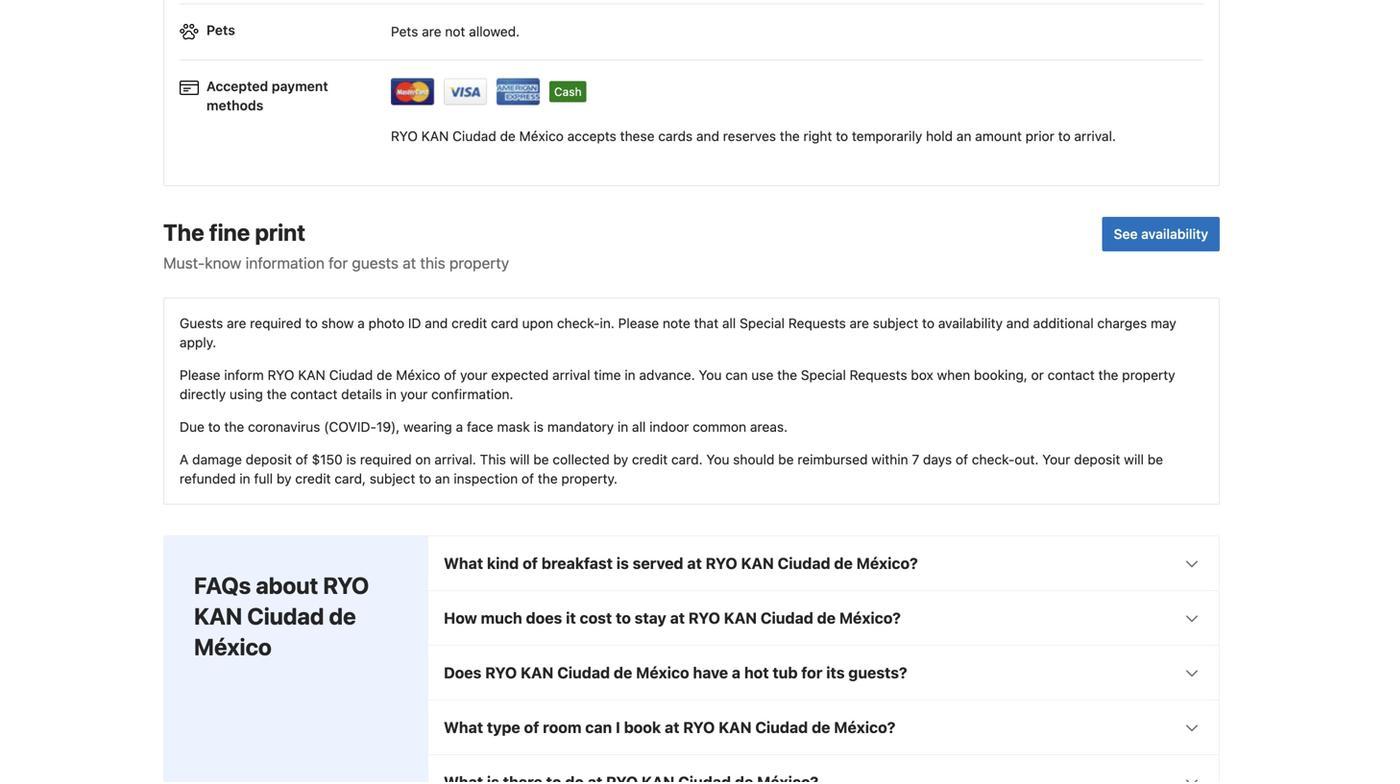 Task type: locate. For each thing, give the bounding box(es) containing it.
1 horizontal spatial check-
[[972, 452, 1015, 468]]

ciudad inside dropdown button
[[755, 719, 808, 737]]

your
[[1042, 452, 1071, 468]]

within
[[872, 452, 908, 468]]

1 vertical spatial property
[[1122, 368, 1175, 383]]

méxico inside please inform ryo kan ciudad de méxico of your expected arrival time in advance. you can use the special requests box when booking, or contact the property directly using the contact details in your confirmation.
[[396, 368, 440, 383]]

arrival. right on
[[434, 452, 476, 468]]

photo
[[368, 316, 404, 332]]

temporarily
[[852, 128, 922, 144]]

these
[[620, 128, 655, 144]]

by right full
[[277, 471, 292, 487]]

0 horizontal spatial an
[[435, 471, 450, 487]]

in left full
[[239, 471, 250, 487]]

0 horizontal spatial check-
[[557, 316, 600, 332]]

1 vertical spatial by
[[277, 471, 292, 487]]

required
[[250, 316, 302, 332], [360, 452, 412, 468]]

0 vertical spatial can
[[726, 368, 748, 383]]

3 be from the left
[[1148, 452, 1163, 468]]

méxico? inside dropdown button
[[834, 719, 896, 737]]

1 horizontal spatial deposit
[[1074, 452, 1120, 468]]

0 horizontal spatial is
[[346, 452, 356, 468]]

2 vertical spatial méxico?
[[834, 719, 896, 737]]

0 horizontal spatial deposit
[[246, 452, 292, 468]]

guests
[[352, 254, 399, 272]]

a
[[357, 316, 365, 332], [456, 419, 463, 435], [732, 664, 741, 683]]

kan down the hot
[[719, 719, 752, 737]]

0 horizontal spatial availability
[[938, 316, 1003, 332]]

what inside dropdown button
[[444, 719, 483, 737]]

1 horizontal spatial your
[[460, 368, 488, 383]]

face
[[467, 419, 493, 435]]

and left additional on the right
[[1006, 316, 1030, 332]]

please right in. on the top of the page
[[618, 316, 659, 332]]

may
[[1151, 316, 1177, 332]]

indoor
[[650, 419, 689, 435]]

méxico down id
[[396, 368, 440, 383]]

credit
[[452, 316, 487, 332], [632, 452, 668, 468], [295, 471, 331, 487]]

availability right see
[[1141, 226, 1208, 242]]

damage
[[192, 452, 242, 468]]

of right the 'days' on the bottom
[[956, 452, 968, 468]]

for left the 'its'
[[801, 664, 823, 683]]

subject up box
[[873, 316, 919, 332]]

confirmation.
[[431, 387, 513, 403]]

1 horizontal spatial be
[[778, 452, 794, 468]]

an left inspection
[[435, 471, 450, 487]]

ryo down the have on the bottom of page
[[683, 719, 715, 737]]

availability
[[1141, 226, 1208, 242], [938, 316, 1003, 332]]

1 vertical spatial credit
[[632, 452, 668, 468]]

this
[[480, 452, 506, 468]]

check- right upon
[[557, 316, 600, 332]]

the
[[780, 128, 800, 144], [777, 368, 797, 383], [1099, 368, 1119, 383], [267, 387, 287, 403], [224, 419, 244, 435], [538, 471, 558, 487]]

1 vertical spatial for
[[801, 664, 823, 683]]

mandatory
[[547, 419, 614, 435]]

0 horizontal spatial all
[[632, 419, 646, 435]]

1 horizontal spatial will
[[1124, 452, 1144, 468]]

1 horizontal spatial contact
[[1048, 368, 1095, 383]]

in right details
[[386, 387, 397, 403]]

to
[[836, 128, 848, 144], [1058, 128, 1071, 144], [305, 316, 318, 332], [922, 316, 935, 332], [208, 419, 221, 435], [419, 471, 431, 487], [616, 610, 631, 628]]

0 vertical spatial your
[[460, 368, 488, 383]]

1 horizontal spatial a
[[456, 419, 463, 435]]

requests inside please inform ryo kan ciudad de méxico of your expected arrival time in advance. you can use the special requests box when booking, or contact the property directly using the contact details in your confirmation.
[[850, 368, 907, 383]]

1 vertical spatial can
[[585, 719, 612, 737]]

must-
[[163, 254, 205, 272]]

advance.
[[639, 368, 695, 383]]

special inside guests are required to show a photo id and credit card upon check-in. please note that all special requests are subject to availability and additional charges may apply.
[[740, 316, 785, 332]]

1 vertical spatial all
[[632, 419, 646, 435]]

0 vertical spatial arrival.
[[1074, 128, 1116, 144]]

1 horizontal spatial can
[[726, 368, 748, 383]]

required up inform
[[250, 316, 302, 332]]

1 vertical spatial contact
[[290, 387, 338, 403]]

what left 'type' on the bottom left
[[444, 719, 483, 737]]

mastercard image
[[391, 78, 435, 105]]

1 horizontal spatial an
[[957, 128, 972, 144]]

hold
[[926, 128, 953, 144]]

1 will from the left
[[510, 452, 530, 468]]

ryo inside please inform ryo kan ciudad de méxico of your expected arrival time in advance. you can use the special requests box when booking, or contact the property directly using the contact details in your confirmation.
[[268, 368, 294, 383]]

1 horizontal spatial subject
[[873, 316, 919, 332]]

all left indoor
[[632, 419, 646, 435]]

2 vertical spatial credit
[[295, 471, 331, 487]]

2 deposit from the left
[[1074, 452, 1120, 468]]

you right card.
[[706, 452, 729, 468]]

requests for box
[[850, 368, 907, 383]]

at left "this"
[[403, 254, 416, 272]]

booking,
[[974, 368, 1028, 383]]

2 horizontal spatial a
[[732, 664, 741, 683]]

ciudad down cost
[[557, 664, 610, 683]]

requests
[[788, 316, 846, 332], [850, 368, 907, 383]]

0 horizontal spatial please
[[180, 368, 221, 383]]

a left face on the bottom of the page
[[456, 419, 463, 435]]

all right that
[[722, 316, 736, 332]]

arrival. right prior
[[1074, 128, 1116, 144]]

2 what from the top
[[444, 719, 483, 737]]

1 horizontal spatial by
[[613, 452, 628, 468]]

1 vertical spatial requests
[[850, 368, 907, 383]]

kan up how much does it cost to stay at ryo kan ciudad de méxico? dropdown button
[[741, 555, 774, 573]]

to left 'show'
[[305, 316, 318, 332]]

availability up when
[[938, 316, 1003, 332]]

kan down does
[[521, 664, 554, 683]]

full
[[254, 471, 273, 487]]

0 vertical spatial credit
[[452, 316, 487, 332]]

can inside please inform ryo kan ciudad de méxico of your expected arrival time in advance. you can use the special requests box when booking, or contact the property directly using the contact details in your confirmation.
[[726, 368, 748, 383]]

your up confirmation.
[[460, 368, 488, 383]]

ryo right "about"
[[323, 573, 369, 600]]

in
[[625, 368, 636, 383], [386, 387, 397, 403], [618, 419, 628, 435], [239, 471, 250, 487]]

méxico? up how much does it cost to stay at ryo kan ciudad de méxico? dropdown button
[[857, 555, 918, 573]]

inspection
[[454, 471, 518, 487]]

and right the "cards"
[[696, 128, 719, 144]]

the down the collected
[[538, 471, 558, 487]]

is up card,
[[346, 452, 356, 468]]

0 horizontal spatial by
[[277, 471, 292, 487]]

a
[[180, 452, 189, 468]]

in inside a damage deposit of $150 is required on arrival. this will be collected by credit card. you should be reimbursed within 7 days of check-out. your deposit will be refunded in full by credit card, subject to an inspection of the property.
[[239, 471, 250, 487]]

your up wearing
[[400, 387, 428, 403]]

property inside please inform ryo kan ciudad de méxico of your expected arrival time in advance. you can use the special requests box when booking, or contact the property directly using the contact details in your confirmation.
[[1122, 368, 1175, 383]]

arrival.
[[1074, 128, 1116, 144], [434, 452, 476, 468]]

1 vertical spatial availability
[[938, 316, 1003, 332]]

at right served
[[687, 555, 702, 573]]

for inside the fine print must-know information for guests at this property
[[329, 254, 348, 272]]

to left the stay
[[616, 610, 631, 628]]

0 vertical spatial required
[[250, 316, 302, 332]]

at inside dropdown button
[[665, 719, 680, 737]]

property
[[449, 254, 509, 272], [1122, 368, 1175, 383]]

special up "use"
[[740, 316, 785, 332]]

a right 'show'
[[357, 316, 365, 332]]

méxico left the have on the bottom of page
[[636, 664, 689, 683]]

what
[[444, 555, 483, 573], [444, 719, 483, 737]]

reserves
[[723, 128, 776, 144]]

0 horizontal spatial arrival.
[[434, 452, 476, 468]]

0 horizontal spatial subject
[[370, 471, 415, 487]]

property right "this"
[[449, 254, 509, 272]]

0 vertical spatial check-
[[557, 316, 600, 332]]

0 horizontal spatial special
[[740, 316, 785, 332]]

faqs about ryo kan ciudad de méxico
[[194, 573, 369, 661]]

méxico? for what type of room can i book at ryo kan ciudad de méxico?
[[834, 719, 896, 737]]

1 horizontal spatial and
[[696, 128, 719, 144]]

all inside guests are required to show a photo id and credit card upon check-in. please note that all special requests are subject to availability and additional charges may apply.
[[722, 316, 736, 332]]

right
[[804, 128, 832, 144]]

it
[[566, 610, 576, 628]]

time
[[594, 368, 621, 383]]

by up property.
[[613, 452, 628, 468]]

1 vertical spatial check-
[[972, 452, 1015, 468]]

contact up coronavirus
[[290, 387, 338, 403]]

an inside a damage deposit of $150 is required on arrival. this will be collected by credit card. you should be reimbursed within 7 days of check-out. your deposit will be refunded in full by credit card, subject to an inspection of the property.
[[435, 471, 450, 487]]

1 horizontal spatial is
[[534, 419, 544, 435]]

1 horizontal spatial please
[[618, 316, 659, 332]]

0 horizontal spatial can
[[585, 719, 612, 737]]

box
[[911, 368, 933, 383]]

what type of room can i book at ryo kan ciudad de méxico? button
[[428, 701, 1219, 755]]

required inside a damage deposit of $150 is required on arrival. this will be collected by credit card. you should be reimbursed within 7 days of check-out. your deposit will be refunded in full by credit card, subject to an inspection of the property.
[[360, 452, 412, 468]]

méxico? down guests?
[[834, 719, 896, 737]]

accordion control element
[[427, 536, 1220, 783]]

de
[[500, 128, 516, 144], [377, 368, 392, 383], [834, 555, 853, 573], [329, 603, 356, 630], [817, 610, 836, 628], [614, 664, 632, 683], [812, 719, 830, 737]]

will right this
[[510, 452, 530, 468]]

0 vertical spatial please
[[618, 316, 659, 332]]

of right kind
[[523, 555, 538, 573]]

1 vertical spatial is
[[346, 452, 356, 468]]

and for cards
[[696, 128, 719, 144]]

ciudad down visa image
[[453, 128, 496, 144]]

an
[[957, 128, 972, 144], [435, 471, 450, 487]]

tub
[[773, 664, 798, 683]]

are
[[422, 24, 441, 39], [227, 316, 246, 332], [850, 316, 869, 332]]

show
[[321, 316, 354, 332]]

can left "use"
[[726, 368, 748, 383]]

can
[[726, 368, 748, 383], [585, 719, 612, 737]]

0 vertical spatial an
[[957, 128, 972, 144]]

1 vertical spatial required
[[360, 452, 412, 468]]

méxico inside faqs about ryo kan ciudad de méxico
[[194, 634, 272, 661]]

0 horizontal spatial pets
[[207, 22, 235, 38]]

what left kind
[[444, 555, 483, 573]]

credit left card.
[[632, 452, 668, 468]]

will
[[510, 452, 530, 468], [1124, 452, 1144, 468]]

1 horizontal spatial are
[[422, 24, 441, 39]]

kan down mastercard icon
[[421, 128, 449, 144]]

ciudad up details
[[329, 368, 373, 383]]

de inside faqs about ryo kan ciudad de méxico
[[329, 603, 356, 630]]

0 horizontal spatial property
[[449, 254, 509, 272]]

0 vertical spatial property
[[449, 254, 509, 272]]

property down may
[[1122, 368, 1175, 383]]

methods
[[207, 97, 263, 113]]

at
[[403, 254, 416, 272], [687, 555, 702, 573], [670, 610, 685, 628], [665, 719, 680, 737]]

kan down faqs
[[194, 603, 242, 630]]

2 vertical spatial a
[[732, 664, 741, 683]]

can left 'i'
[[585, 719, 612, 737]]

méxico? up guests?
[[839, 610, 901, 628]]

kan down 'show'
[[298, 368, 326, 383]]

pets up accepted
[[207, 22, 235, 38]]

you right the advance.
[[699, 368, 722, 383]]

contact right 'or'
[[1048, 368, 1095, 383]]

ryo kan ciudad de méxico accepts these cards and reserves the right to temporarily hold an amount prior to arrival.
[[391, 128, 1116, 144]]

1 vertical spatial méxico?
[[839, 610, 901, 628]]

ciudad inside 'dropdown button'
[[778, 555, 831, 573]]

pets for pets are not allowed.
[[391, 24, 418, 39]]

property inside the fine print must-know information for guests at this property
[[449, 254, 509, 272]]

1 horizontal spatial special
[[801, 368, 846, 383]]

check- inside a damage deposit of $150 is required on arrival. this will be collected by credit card. you should be reimbursed within 7 days of check-out. your deposit will be refunded in full by credit card, subject to an inspection of the property.
[[972, 452, 1015, 468]]

1 vertical spatial you
[[706, 452, 729, 468]]

a inside dropdown button
[[732, 664, 741, 683]]

0 horizontal spatial for
[[329, 254, 348, 272]]

due to the coronavirus (covid-19), wearing a face mask is mandatory in all indoor common areas.
[[180, 419, 788, 435]]

when
[[937, 368, 970, 383]]

special right "use"
[[801, 368, 846, 383]]

ryo right does on the left bottom
[[485, 664, 517, 683]]

7
[[912, 452, 919, 468]]

0 vertical spatial all
[[722, 316, 736, 332]]

charges
[[1097, 316, 1147, 332]]

ryo right inform
[[268, 368, 294, 383]]

1 horizontal spatial for
[[801, 664, 823, 683]]

served
[[633, 555, 684, 573]]

directly
[[180, 387, 226, 403]]

1 vertical spatial a
[[456, 419, 463, 435]]

pets left not at left top
[[391, 24, 418, 39]]

collected
[[553, 452, 610, 468]]

is left served
[[616, 555, 629, 573]]

2 horizontal spatial be
[[1148, 452, 1163, 468]]

an right hold
[[957, 128, 972, 144]]

i
[[616, 719, 620, 737]]

wearing
[[403, 419, 452, 435]]

in right mandatory
[[618, 419, 628, 435]]

1 vertical spatial special
[[801, 368, 846, 383]]

please up directly
[[180, 368, 221, 383]]

0 horizontal spatial will
[[510, 452, 530, 468]]

know
[[205, 254, 241, 272]]

check- inside guests are required to show a photo id and credit card upon check-in. please note that all special requests are subject to availability and additional charges may apply.
[[557, 316, 600, 332]]

ryo inside dropdown button
[[683, 719, 715, 737]]

credit left card
[[452, 316, 487, 332]]

kan
[[421, 128, 449, 144], [298, 368, 326, 383], [741, 555, 774, 573], [194, 603, 242, 630], [724, 610, 757, 628], [521, 664, 554, 683], [719, 719, 752, 737]]

to right due
[[208, 419, 221, 435]]

0 vertical spatial méxico?
[[857, 555, 918, 573]]

a left the hot
[[732, 664, 741, 683]]

what for what kind of breakfast is served at ryo kan ciudad de méxico?
[[444, 555, 483, 573]]

0 vertical spatial availability
[[1141, 226, 1208, 242]]

0 horizontal spatial and
[[425, 316, 448, 332]]

méxico? inside dropdown button
[[839, 610, 901, 628]]

0 horizontal spatial required
[[250, 316, 302, 332]]

0 vertical spatial contact
[[1048, 368, 1095, 383]]

special inside please inform ryo kan ciudad de méxico of your expected arrival time in advance. you can use the special requests box when booking, or contact the property directly using the contact details in your confirmation.
[[801, 368, 846, 383]]

does ryo kan ciudad de méxico have a hot tub for its guests?
[[444, 664, 907, 683]]

of
[[444, 368, 457, 383], [296, 452, 308, 468], [956, 452, 968, 468], [522, 471, 534, 487], [523, 555, 538, 573], [524, 719, 539, 737]]

ciudad up how much does it cost to stay at ryo kan ciudad de méxico? dropdown button
[[778, 555, 831, 573]]

kan inside please inform ryo kan ciudad de méxico of your expected arrival time in advance. you can use the special requests box when booking, or contact the property directly using the contact details in your confirmation.
[[298, 368, 326, 383]]

areas.
[[750, 419, 788, 435]]

is inside a damage deposit of $150 is required on arrival. this will be collected by credit card. you should be reimbursed within 7 days of check-out. your deposit will be refunded in full by credit card, subject to an inspection of the property.
[[346, 452, 356, 468]]

what inside 'dropdown button'
[[444, 555, 483, 573]]

what kind of breakfast is served at ryo kan ciudad de méxico? button
[[428, 537, 1219, 591]]

1 vertical spatial subject
[[370, 471, 415, 487]]

to up box
[[922, 316, 935, 332]]

0 vertical spatial a
[[357, 316, 365, 332]]

1 vertical spatial arrival.
[[434, 452, 476, 468]]

0 horizontal spatial a
[[357, 316, 365, 332]]

0 horizontal spatial be
[[533, 452, 549, 468]]

1 horizontal spatial credit
[[452, 316, 487, 332]]

will right your
[[1124, 452, 1144, 468]]

1 vertical spatial an
[[435, 471, 450, 487]]

and right id
[[425, 316, 448, 332]]

fine
[[209, 219, 250, 246]]

0 vertical spatial is
[[534, 419, 544, 435]]

for
[[329, 254, 348, 272], [801, 664, 823, 683]]

check- right the 'days' on the bottom
[[972, 452, 1015, 468]]

ryo inside 'dropdown button'
[[706, 555, 737, 573]]

deposit right your
[[1074, 452, 1120, 468]]

0 vertical spatial what
[[444, 555, 483, 573]]

you inside a damage deposit of $150 is required on arrival. this will be collected by credit card. you should be reimbursed within 7 days of check-out. your deposit will be refunded in full by credit card, subject to an inspection of the property.
[[706, 452, 729, 468]]

for left guests
[[329, 254, 348, 272]]

0 vertical spatial subject
[[873, 316, 919, 332]]

of inside dropdown button
[[524, 719, 539, 737]]

0 vertical spatial special
[[740, 316, 785, 332]]

kan up the hot
[[724, 610, 757, 628]]

requests inside guests are required to show a photo id and credit card upon check-in. please note that all special requests are subject to availability and additional charges may apply.
[[788, 316, 846, 332]]

1 deposit from the left
[[246, 452, 292, 468]]

credit down $150
[[295, 471, 331, 487]]

0 vertical spatial you
[[699, 368, 722, 383]]

how much does it cost to stay at ryo kan ciudad de méxico? button
[[428, 592, 1219, 646]]

of up confirmation.
[[444, 368, 457, 383]]

credit inside guests are required to show a photo id and credit card upon check-in. please note that all special requests are subject to availability and additional charges may apply.
[[452, 316, 487, 332]]

1 vertical spatial what
[[444, 719, 483, 737]]

card
[[491, 316, 518, 332]]

0 horizontal spatial are
[[227, 316, 246, 332]]

guests are required to show a photo id and credit card upon check-in. please note that all special requests are subject to availability and additional charges may apply.
[[180, 316, 1177, 351]]

the right using
[[267, 387, 287, 403]]

ryo right served
[[706, 555, 737, 573]]

cards
[[658, 128, 693, 144]]

you
[[699, 368, 722, 383], [706, 452, 729, 468]]

required down 19),
[[360, 452, 412, 468]]

1 horizontal spatial availability
[[1141, 226, 1208, 242]]

2 horizontal spatial is
[[616, 555, 629, 573]]

1 vertical spatial please
[[180, 368, 221, 383]]

0 vertical spatial requests
[[788, 316, 846, 332]]

subject right card,
[[370, 471, 415, 487]]

0 horizontal spatial requests
[[788, 316, 846, 332]]

deposit up full
[[246, 452, 292, 468]]

the inside a damage deposit of $150 is required on arrival. this will be collected by credit card. you should be reimbursed within 7 days of check-out. your deposit will be refunded in full by credit card, subject to an inspection of the property.
[[538, 471, 558, 487]]

1 what from the top
[[444, 555, 483, 573]]

ciudad inside faqs about ryo kan ciudad de méxico
[[247, 603, 324, 630]]

the right "use"
[[777, 368, 797, 383]]

2 horizontal spatial are
[[850, 316, 869, 332]]

1 horizontal spatial pets
[[391, 24, 418, 39]]

is right mask
[[534, 419, 544, 435]]

inform
[[224, 368, 264, 383]]

2 vertical spatial is
[[616, 555, 629, 573]]

american express image
[[497, 78, 541, 105]]

at right book
[[665, 719, 680, 737]]

0 horizontal spatial your
[[400, 387, 428, 403]]

1 horizontal spatial requests
[[850, 368, 907, 383]]

subject inside a damage deposit of $150 is required on arrival. this will be collected by credit card. you should be reimbursed within 7 days of check-out. your deposit will be refunded in full by credit card, subject to an inspection of the property.
[[370, 471, 415, 487]]

1 horizontal spatial property
[[1122, 368, 1175, 383]]

1 horizontal spatial required
[[360, 452, 412, 468]]



Task type: describe. For each thing, give the bounding box(es) containing it.
2 be from the left
[[778, 452, 794, 468]]

(covid-
[[324, 419, 376, 435]]

visa image
[[444, 78, 488, 105]]

ryo inside faqs about ryo kan ciudad de méxico
[[323, 573, 369, 600]]

arrival. inside a damage deposit of $150 is required on arrival. this will be collected by credit card. you should be reimbursed within 7 days of check-out. your deposit will be refunded in full by credit card, subject to an inspection of the property.
[[434, 452, 476, 468]]

have
[[693, 664, 728, 683]]

kan inside 'dropdown button'
[[741, 555, 774, 573]]

ciudad up tub on the bottom right of the page
[[761, 610, 813, 628]]

pets are not allowed.
[[391, 24, 520, 39]]

please inside please inform ryo kan ciudad de méxico of your expected arrival time in advance. you can use the special requests box when booking, or contact the property directly using the contact details in your confirmation.
[[180, 368, 221, 383]]

cash
[[554, 85, 582, 98]]

breakfast
[[542, 555, 613, 573]]

of left $150
[[296, 452, 308, 468]]

a for ciudad
[[732, 664, 741, 683]]

0 vertical spatial by
[[613, 452, 628, 468]]

de inside please inform ryo kan ciudad de méxico of your expected arrival time in advance. you can use the special requests box when booking, or contact the property directly using the contact details in your confirmation.
[[377, 368, 392, 383]]

19),
[[376, 419, 400, 435]]

subject inside guests are required to show a photo id and credit card upon check-in. please note that all special requests are subject to availability and additional charges may apply.
[[873, 316, 919, 332]]

to inside a damage deposit of $150 is required on arrival. this will be collected by credit card. you should be reimbursed within 7 days of check-out. your deposit will be refunded in full by credit card, subject to an inspection of the property.
[[419, 471, 431, 487]]

méxico? inside 'dropdown button'
[[857, 555, 918, 573]]

for inside dropdown button
[[801, 664, 823, 683]]

hot
[[744, 664, 769, 683]]

special for the
[[801, 368, 846, 383]]

0 horizontal spatial credit
[[295, 471, 331, 487]]

to right right
[[836, 128, 848, 144]]

card.
[[671, 452, 703, 468]]

not
[[445, 24, 465, 39]]

de inside 'dropdown button'
[[834, 555, 853, 573]]

méxico down american express image
[[519, 128, 564, 144]]

refunded
[[180, 471, 236, 487]]

accepted payment methods
[[207, 78, 328, 113]]

2 horizontal spatial and
[[1006, 316, 1030, 332]]

accepts
[[567, 128, 617, 144]]

are for not
[[422, 24, 441, 39]]

amount
[[975, 128, 1022, 144]]

pets for pets
[[207, 22, 235, 38]]

what type of room can i book at ryo kan ciudad de méxico?
[[444, 719, 896, 737]]

payment
[[272, 78, 328, 94]]

to right prior
[[1058, 128, 1071, 144]]

property.
[[561, 471, 618, 487]]

0 horizontal spatial contact
[[290, 387, 338, 403]]

a for coronavirus
[[456, 419, 463, 435]]

its
[[826, 664, 845, 683]]

due
[[180, 419, 205, 435]]

in.
[[600, 316, 615, 332]]

a inside guests are required to show a photo id and credit card upon check-in. please note that all special requests are subject to availability and additional charges may apply.
[[357, 316, 365, 332]]

ryo right the stay
[[689, 610, 720, 628]]

availability inside guests are required to show a photo id and credit card upon check-in. please note that all special requests are subject to availability and additional charges may apply.
[[938, 316, 1003, 332]]

can inside dropdown button
[[585, 719, 612, 737]]

méxico inside "does ryo kan ciudad de méxico have a hot tub for its guests?" dropdown button
[[636, 664, 689, 683]]

reimbursed
[[798, 452, 868, 468]]

to inside dropdown button
[[616, 610, 631, 628]]

additional
[[1033, 316, 1094, 332]]

card,
[[335, 471, 366, 487]]

kind
[[487, 555, 519, 573]]

1 horizontal spatial arrival.
[[1074, 128, 1116, 144]]

requests for are
[[788, 316, 846, 332]]

please inform ryo kan ciudad de méxico of your expected arrival time in advance. you can use the special requests box when booking, or contact the property directly using the contact details in your confirmation.
[[180, 368, 1175, 403]]

days
[[923, 452, 952, 468]]

arrival
[[552, 368, 590, 383]]

please inside guests are required to show a photo id and credit card upon check-in. please note that all special requests are subject to availability and additional charges may apply.
[[618, 316, 659, 332]]

does
[[526, 610, 562, 628]]

the
[[163, 219, 204, 246]]

note
[[663, 316, 690, 332]]

at inside the fine print must-know information for guests at this property
[[403, 254, 416, 272]]

book
[[624, 719, 661, 737]]

2 will from the left
[[1124, 452, 1144, 468]]

and for id
[[425, 316, 448, 332]]

a damage deposit of $150 is required on arrival. this will be collected by credit card. you should be reimbursed within 7 days of check-out. your deposit will be refunded in full by credit card, subject to an inspection of the property.
[[180, 452, 1163, 487]]

id
[[408, 316, 421, 332]]

1 be from the left
[[533, 452, 549, 468]]

this
[[420, 254, 445, 272]]

guests
[[180, 316, 223, 332]]

of inside 'dropdown button'
[[523, 555, 538, 573]]

of right inspection
[[522, 471, 534, 487]]

out.
[[1015, 452, 1039, 468]]

common
[[693, 419, 747, 435]]

much
[[481, 610, 522, 628]]

the down using
[[224, 419, 244, 435]]

coronavirus
[[248, 419, 320, 435]]

de inside dropdown button
[[812, 719, 830, 737]]

does ryo kan ciudad de méxico have a hot tub for its guests? button
[[428, 647, 1219, 700]]

expected
[[491, 368, 549, 383]]

stay
[[635, 610, 666, 628]]

that
[[694, 316, 719, 332]]

apply.
[[180, 335, 216, 351]]

$150
[[312, 452, 343, 468]]

at inside 'dropdown button'
[[687, 555, 702, 573]]

of inside please inform ryo kan ciudad de méxico of your expected arrival time in advance. you can use the special requests box when booking, or contact the property directly using the contact details in your confirmation.
[[444, 368, 457, 383]]

the left right
[[780, 128, 800, 144]]

required inside guests are required to show a photo id and credit card upon check-in. please note that all special requests are subject to availability and additional charges may apply.
[[250, 316, 302, 332]]

in right time
[[625, 368, 636, 383]]

type
[[487, 719, 520, 737]]

special for all
[[740, 316, 785, 332]]

the down charges at the right of page
[[1099, 368, 1119, 383]]

are for required
[[227, 316, 246, 332]]

how
[[444, 610, 477, 628]]

mask
[[497, 419, 530, 435]]

how much does it cost to stay at ryo kan ciudad de méxico?
[[444, 610, 901, 628]]

accepted payment methods and conditions element
[[180, 69, 1204, 112]]

accepted
[[207, 78, 268, 94]]

ryo down mastercard icon
[[391, 128, 418, 144]]

faqs
[[194, 573, 251, 600]]

details
[[341, 387, 382, 403]]

is inside 'dropdown button'
[[616, 555, 629, 573]]

use
[[752, 368, 774, 383]]

ciudad inside please inform ryo kan ciudad de méxico of your expected arrival time in advance. you can use the special requests box when booking, or contact the property directly using the contact details in your confirmation.
[[329, 368, 373, 383]]

kan inside faqs about ryo kan ciudad de méxico
[[194, 603, 242, 630]]

does
[[444, 664, 482, 683]]

at inside dropdown button
[[670, 610, 685, 628]]

availability inside the see availability "button"
[[1141, 226, 1208, 242]]

what for what type of room can i book at ryo kan ciudad de méxico?
[[444, 719, 483, 737]]

you inside please inform ryo kan ciudad de méxico of your expected arrival time in advance. you can use the special requests box when booking, or contact the property directly using the contact details in your confirmation.
[[699, 368, 722, 383]]

should
[[733, 452, 775, 468]]

1 vertical spatial your
[[400, 387, 428, 403]]

print
[[255, 219, 306, 246]]

information
[[246, 254, 325, 272]]

allowed.
[[469, 24, 520, 39]]

méxico? for how much does it cost to stay at ryo kan ciudad de méxico?
[[839, 610, 901, 628]]

on
[[415, 452, 431, 468]]

room
[[543, 719, 582, 737]]

kan inside dropdown button
[[719, 719, 752, 737]]

see
[[1114, 226, 1138, 242]]

guests?
[[849, 664, 907, 683]]



Task type: vqa. For each thing, say whether or not it's contained in the screenshot.
topmost pool/beach towels
no



